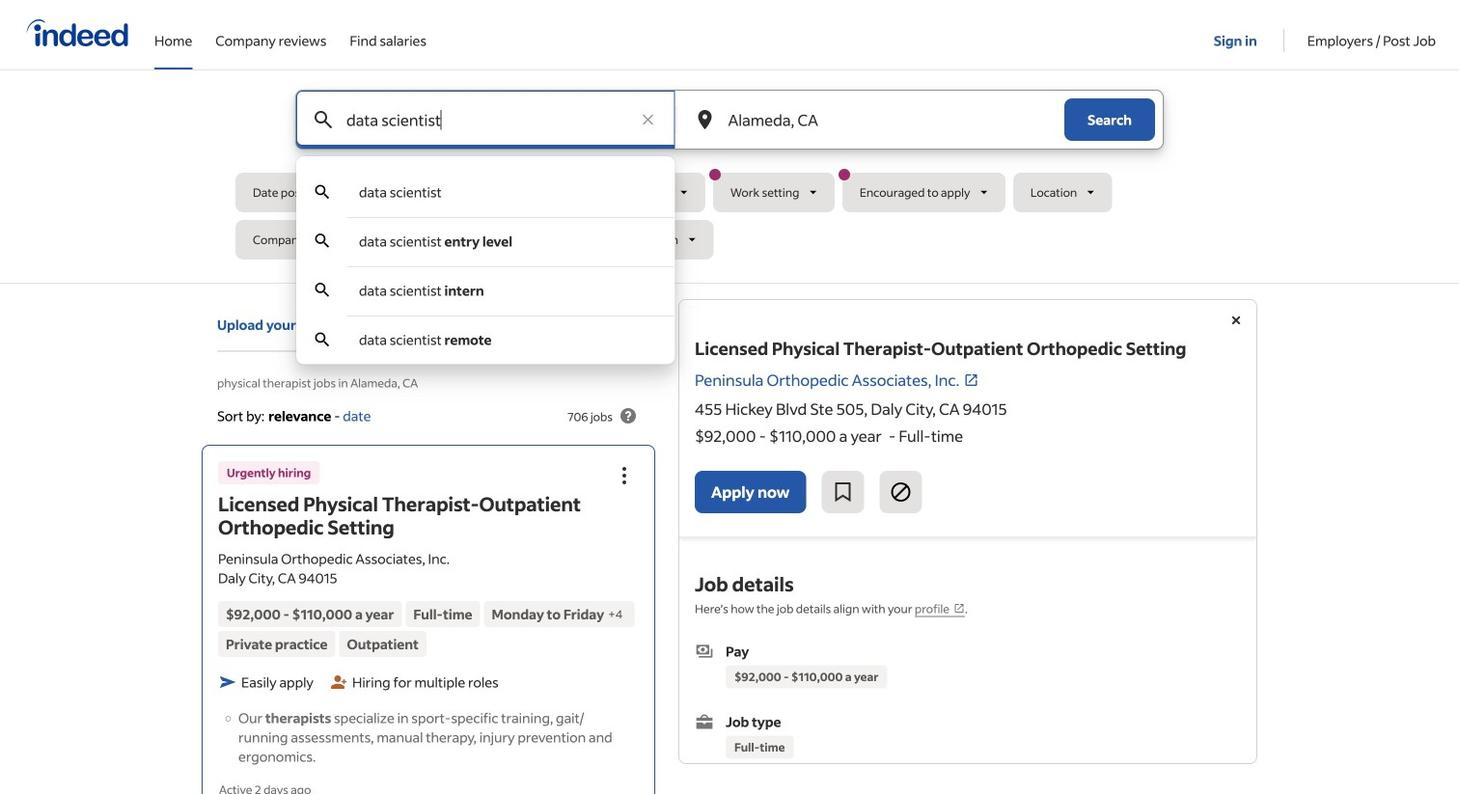 Task type: locate. For each thing, give the bounding box(es) containing it.
save this job image
[[832, 481, 855, 504]]

search: Job title, keywords, or company text field
[[343, 91, 629, 149]]

help icon image
[[617, 405, 640, 428]]

close job details image
[[1225, 309, 1248, 332]]

None search field
[[236, 90, 1224, 364]]



Task type: describe. For each thing, give the bounding box(es) containing it.
not interested image
[[890, 481, 913, 504]]

Edit location text field
[[725, 91, 1026, 149]]

peninsula orthopedic associates, inc. (opens in a new tab) image
[[964, 373, 979, 388]]

job preferences (opens in a new window) image
[[954, 603, 965, 614]]

data scientist element
[[359, 183, 442, 201]]

clear what input image
[[639, 110, 658, 129]]

job actions for licensed physical therapist-outpatient orthopedic setting is collapsed image
[[613, 464, 636, 487]]

search suggestions list box
[[296, 168, 675, 364]]



Task type: vqa. For each thing, say whether or not it's contained in the screenshot.
3.3 out of 5 stars. Link to 76 reviews company ratings (opens in a new tab) icon
no



